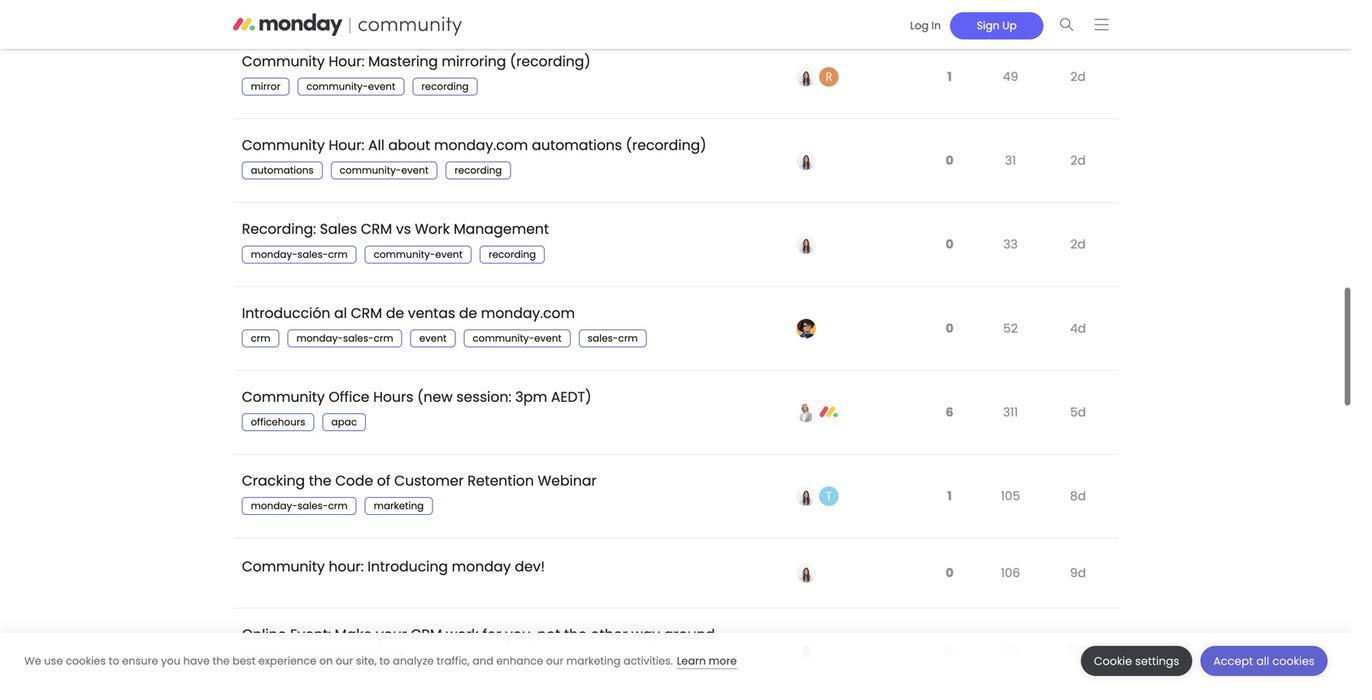 Task type: vqa. For each thing, say whether or not it's contained in the screenshot.
Jan corresponding to Jan 1
no



Task type: locate. For each thing, give the bounding box(es) containing it.
crm
[[328, 248, 348, 261], [251, 331, 271, 345], [374, 331, 394, 345], [619, 331, 638, 345], [328, 499, 348, 513], [251, 653, 271, 667], [374, 653, 394, 667]]

2 de from the left
[[459, 303, 477, 323]]

cookie settings button
[[1082, 646, 1193, 676]]

community left hour: in the left of the page
[[242, 557, 325, 576]]

1 button
[[944, 59, 957, 95], [944, 478, 957, 515]]

2 0 from the top
[[946, 236, 954, 253]]

2 1 from the top
[[948, 487, 952, 505]]

dialog
[[0, 633, 1353, 689]]

3 community from the top
[[242, 387, 325, 407]]

1 0 button from the top
[[942, 142, 958, 179]]

0 horizontal spatial our
[[336, 654, 353, 668]]

5 0 button from the top
[[942, 632, 958, 669]]

0 vertical spatial crm
[[361, 219, 392, 239]]

monday-sales-crm down al
[[297, 331, 394, 345]]

2 105 from the top
[[1002, 641, 1021, 659]]

3 tags list from the top
[[242, 246, 553, 263]]

monday-sales-crm down make
[[297, 653, 394, 667]]

0 vertical spatial 1
[[948, 68, 952, 85]]

juliette  - original poster, most recent poster image for recording: sales crm vs work management
[[797, 235, 816, 254]]

monday-sales-crm link down al
[[288, 329, 402, 347]]

activities.
[[624, 654, 673, 668]]

community up automations 'link'
[[242, 135, 325, 155]]

retention
[[468, 471, 534, 491]]

1 horizontal spatial the
[[309, 471, 332, 491]]

2 tags list from the top
[[242, 162, 519, 180]]

0 horizontal spatial the
[[213, 654, 230, 668]]

5 0 from the top
[[946, 641, 954, 659]]

in
[[932, 18, 942, 33]]

community- down monday community forum image
[[307, 80, 368, 93]]

recording link down community hour: all about monday.com automations (recording)
[[446, 162, 511, 180]]

0 vertical spatial crm link
[[242, 329, 280, 347]]

1 1 from the top
[[948, 68, 952, 85]]

crm
[[361, 219, 392, 239], [351, 303, 382, 323], [411, 625, 442, 644]]

cracking
[[242, 471, 305, 491]]

de right ventas
[[459, 303, 477, 323]]

3 2d from the top
[[1071, 236, 1086, 253]]

1 vertical spatial monday.com
[[481, 303, 575, 323]]

1 crm link from the top
[[242, 329, 280, 347]]

tags list down mastering
[[242, 78, 486, 96]]

recording down community hour: all about monday.com automations (recording)
[[455, 164, 502, 177]]

recording link down community hour: mastering mirroring (recording)
[[413, 78, 478, 96]]

2d link right 31 on the right top of page
[[1067, 140, 1090, 181]]

4 0 from the top
[[946, 564, 954, 582]]

cookies for all
[[1273, 654, 1315, 669]]

recording down the management
[[489, 248, 536, 261]]

event for all
[[401, 164, 429, 177]]

6 tags list from the top
[[242, 497, 441, 515]]

2 1 button from the top
[[944, 478, 957, 515]]

0 horizontal spatial to
[[109, 654, 119, 668]]

marketing down of on the left bottom of the page
[[374, 499, 424, 513]]

2 juliette  - original poster, most recent poster image from the top
[[797, 235, 816, 254]]

1 vertical spatial 1
[[948, 487, 952, 505]]

0 horizontal spatial cookies
[[66, 654, 106, 668]]

tags list for your
[[242, 651, 411, 669]]

3 0 button from the top
[[942, 310, 958, 347]]

event down ventas
[[420, 331, 447, 345]]

tags list containing mirror
[[242, 78, 486, 96]]

0 button for introducción al crm de ventas de monday.com
[[942, 310, 958, 347]]

33
[[1004, 236, 1018, 253]]

0 button for online event: make your crm work for you, not the other way around
[[942, 632, 958, 669]]

1 0 from the top
[[946, 152, 954, 169]]

hour:
[[329, 557, 364, 576]]

0 vertical spatial 2d
[[1071, 68, 1086, 85]]

1 vertical spatial juliette  - original poster image
[[797, 487, 816, 506]]

community inside 'link'
[[242, 52, 325, 71]]

marketing down other
[[567, 654, 621, 668]]

0 vertical spatial 1 button
[[944, 59, 957, 95]]

tags list for de
[[242, 329, 655, 347]]

2 hour: from the top
[[329, 135, 365, 155]]

105 left 15d
[[1002, 641, 1021, 659]]

hour:
[[329, 52, 365, 71], [329, 135, 365, 155]]

our right on
[[336, 654, 353, 668]]

about
[[389, 135, 431, 155]]

office
[[329, 387, 370, 407]]

community-event link down mastering
[[298, 78, 405, 96]]

community-event down mastering
[[307, 80, 396, 93]]

site,
[[356, 654, 377, 668]]

tags list for about
[[242, 162, 519, 180]]

monday.com
[[434, 135, 528, 155], [481, 303, 575, 323]]

juliette  - original poster image for community hour: mastering mirroring (recording)
[[797, 67, 816, 87]]

1 tags list from the top
[[242, 78, 486, 96]]

1 vertical spatial crm
[[351, 303, 382, 323]]

sales- up aedt)
[[588, 331, 619, 345]]

1 horizontal spatial (recording)
[[626, 135, 707, 155]]

1 juliette  - original poster, most recent poster image from the top
[[797, 151, 816, 171]]

2d right 33
[[1071, 236, 1086, 253]]

recording: sales crm vs work management
[[242, 219, 549, 239]]

monday-
[[251, 248, 298, 261], [297, 331, 343, 345], [251, 499, 298, 513], [297, 653, 343, 667]]

2d link right 33
[[1067, 223, 1090, 265]]

1 vertical spatial 2d link
[[1067, 140, 1090, 181]]

sales-crm
[[588, 331, 638, 345]]

community-event
[[307, 80, 396, 93], [340, 164, 429, 177], [374, 248, 463, 261], [473, 331, 562, 345]]

accept all cookies
[[1214, 654, 1315, 669]]

0 vertical spatial (recording)
[[510, 52, 591, 71]]

have
[[183, 654, 210, 668]]

to right site,
[[380, 654, 390, 668]]

community-event link down work
[[365, 246, 472, 263]]

1 1 button from the top
[[944, 59, 957, 95]]

crm left vs
[[361, 219, 392, 239]]

accept
[[1214, 654, 1254, 669]]

2 vertical spatial 2d
[[1071, 236, 1086, 253]]

1 105 from the top
[[1002, 487, 1021, 505]]

cookies
[[66, 654, 106, 668], [1273, 654, 1315, 669]]

1 vertical spatial 1 button
[[944, 478, 957, 515]]

2 crm link from the top
[[242, 651, 280, 669]]

hour: down monday community forum image
[[329, 52, 365, 71]]

2 2d link from the top
[[1067, 140, 1090, 181]]

1 horizontal spatial our
[[546, 654, 564, 668]]

crm link
[[242, 329, 280, 347], [242, 651, 280, 669]]

juliette  - original poster, most recent poster image
[[797, 151, 816, 171], [797, 235, 816, 254], [797, 564, 816, 583], [797, 640, 816, 660]]

15d
[[1069, 641, 1089, 659]]

tags list containing officehours
[[242, 413, 374, 431]]

105 for online event: make your crm work for you, not the other way around
[[1002, 641, 1021, 659]]

1 horizontal spatial de
[[459, 303, 477, 323]]

dev!
[[515, 557, 545, 576]]

1 horizontal spatial cookies
[[1273, 654, 1315, 669]]

to
[[109, 654, 119, 668], [380, 654, 390, 668]]

community-event for crm
[[374, 248, 463, 261]]

2d down search "image"
[[1071, 68, 1086, 85]]

recording link
[[413, 78, 478, 96], [446, 162, 511, 180], [480, 246, 545, 263]]

1 vertical spatial 105
[[1002, 641, 1021, 659]]

crm link down online
[[242, 651, 280, 669]]

community-event link
[[298, 78, 405, 96], [331, 162, 438, 180], [365, 246, 472, 263], [464, 329, 571, 347]]

community- down all
[[340, 164, 401, 177]]

navigation
[[896, 7, 1120, 42]]

crm right al
[[351, 303, 382, 323]]

monday- down al
[[297, 331, 343, 345]]

community office hours (new session: 3pm aedt) link
[[242, 375, 592, 419]]

event
[[368, 80, 396, 93], [401, 164, 429, 177], [435, 248, 463, 261], [420, 331, 447, 345], [535, 331, 562, 345]]

1 2d link from the top
[[1067, 56, 1090, 98]]

hour: inside "link"
[[329, 135, 365, 155]]

event down about
[[401, 164, 429, 177]]

2 vertical spatial 2d link
[[1067, 223, 1090, 265]]

2d link down search "image"
[[1067, 56, 1090, 98]]

1 hour: from the top
[[329, 52, 365, 71]]

sales- for monday-sales-crm link under recording:
[[298, 248, 328, 261]]

0 vertical spatial 105
[[1002, 487, 1021, 505]]

recording for monday.com
[[455, 164, 502, 177]]

community-event link down all
[[331, 162, 438, 180]]

de left ventas
[[386, 303, 404, 323]]

1 vertical spatial the
[[564, 625, 587, 644]]

1 horizontal spatial automations
[[532, 135, 622, 155]]

work
[[446, 625, 479, 644]]

community- up session: at the left bottom of page
[[473, 331, 535, 345]]

1 juliette  - original poster image from the top
[[797, 67, 816, 87]]

the right not
[[564, 625, 587, 644]]

recording link for (recording)
[[413, 78, 478, 96]]

1 vertical spatial crm link
[[242, 651, 280, 669]]

crm link for online event: make your crm work for you, not the other way around
[[242, 651, 280, 669]]

management
[[454, 219, 549, 239]]

8d
[[1071, 487, 1087, 505]]

sales- down make
[[343, 653, 374, 667]]

monday-sales-crm link
[[242, 246, 357, 263], [288, 329, 402, 347], [242, 497, 357, 515], [288, 651, 402, 669]]

2 community from the top
[[242, 135, 325, 155]]

1 horizontal spatial marketing
[[567, 654, 621, 668]]

5d link
[[1067, 391, 1091, 433]]

community-event down work
[[374, 248, 463, 261]]

other
[[591, 625, 628, 644]]

event down work
[[435, 248, 463, 261]]

community hour: introducing monday dev!
[[242, 557, 545, 576]]

1 community from the top
[[242, 52, 325, 71]]

juliette  - original poster image left tracey - most recent poster icon
[[797, 487, 816, 506]]

tags list down ventas
[[242, 329, 655, 347]]

1 cookies from the left
[[66, 654, 106, 668]]

1 2d from the top
[[1071, 68, 1086, 85]]

1 vertical spatial 2d
[[1071, 152, 1086, 169]]

311
[[1004, 404, 1019, 421]]

cookies for use
[[66, 654, 106, 668]]

event for mastering
[[368, 80, 396, 93]]

tags list down recording: sales crm vs work management
[[242, 246, 553, 263]]

1 vertical spatial automations
[[251, 164, 314, 177]]

crm link for introducción al crm de ventas de monday.com
[[242, 329, 280, 347]]

3 juliette  - original poster, most recent poster image from the top
[[797, 564, 816, 583]]

4 tags list from the top
[[242, 329, 655, 347]]

enhance
[[497, 654, 544, 668]]

de
[[386, 303, 404, 323], [459, 303, 477, 323]]

2 vertical spatial recording link
[[480, 246, 545, 263]]

1 vertical spatial hour:
[[329, 135, 365, 155]]

0 vertical spatial hour:
[[329, 52, 365, 71]]

1 our from the left
[[336, 654, 353, 668]]

hour: left all
[[329, 135, 365, 155]]

5 tags list from the top
[[242, 413, 374, 431]]

0 vertical spatial marketing
[[374, 499, 424, 513]]

tags list for vs
[[242, 246, 553, 263]]

monday-sales-crm down cracking on the bottom
[[251, 499, 348, 513]]

tags list down code at the left bottom
[[242, 497, 441, 515]]

analyze
[[393, 654, 434, 668]]

sales- down al
[[343, 331, 374, 345]]

0 vertical spatial recording link
[[413, 78, 478, 96]]

community-event for mastering
[[307, 80, 396, 93]]

recording for work
[[489, 248, 536, 261]]

community up "mirror" at the top of the page
[[242, 52, 325, 71]]

tags list for of
[[242, 497, 441, 515]]

tags list containing automations
[[242, 162, 519, 180]]

recording link for work
[[480, 246, 545, 263]]

105 left 8d link
[[1002, 487, 1021, 505]]

all
[[1257, 654, 1270, 669]]

2d for management
[[1071, 236, 1086, 253]]

monday- down recording:
[[251, 248, 298, 261]]

1 vertical spatial recording
[[455, 164, 502, 177]]

sales- down cracking on the bottom
[[298, 499, 328, 513]]

recording for (recording)
[[422, 80, 469, 93]]

3 2d link from the top
[[1067, 223, 1090, 265]]

2 vertical spatial the
[[213, 654, 230, 668]]

to left ensure
[[109, 654, 119, 668]]

apac
[[332, 415, 357, 429]]

crm for vs
[[361, 219, 392, 239]]

0 button for recording: sales crm vs work management
[[942, 226, 958, 263]]

2 horizontal spatial the
[[564, 625, 587, 644]]

4d
[[1071, 320, 1087, 337]]

juliette  - original poster image left the rodney - most recent poster image
[[797, 67, 816, 87]]

1 vertical spatial marketing
[[567, 654, 621, 668]]

0 vertical spatial automations
[[532, 135, 622, 155]]

hour: for all
[[329, 135, 365, 155]]

search image
[[1061, 18, 1075, 31]]

3 0 from the top
[[946, 320, 954, 337]]

juliette  - original poster, most recent poster image for community hour: all about monday.com automations (recording)
[[797, 151, 816, 171]]

community hour: all about monday.com automations (recording)
[[242, 135, 707, 155]]

0 vertical spatial juliette  - original poster image
[[797, 67, 816, 87]]

community- for all
[[340, 164, 401, 177]]

event up 3pm
[[535, 331, 562, 345]]

the inside dialog
[[213, 654, 230, 668]]

community- down vs
[[374, 248, 435, 261]]

community inside "link"
[[242, 135, 325, 155]]

community for community office hours (new session: 3pm aedt)
[[242, 387, 325, 407]]

4d link
[[1067, 307, 1091, 349]]

0 horizontal spatial de
[[386, 303, 404, 323]]

juliette  - original poster image for cracking the code of customer retention webinar
[[797, 487, 816, 506]]

sales- for monday-sales-crm link underneath cracking on the bottom
[[298, 499, 328, 513]]

0 button for community hour: all about monday.com automations (recording)
[[942, 142, 958, 179]]

0 horizontal spatial automations
[[251, 164, 314, 177]]

2d right 31 on the right top of page
[[1071, 152, 1086, 169]]

tags list down event:
[[242, 651, 411, 669]]

event down mastering
[[368, 80, 396, 93]]

recording down community hour: mastering mirroring (recording)
[[422, 80, 469, 93]]

0 horizontal spatial (recording)
[[510, 52, 591, 71]]

0 horizontal spatial marketing
[[374, 499, 424, 513]]

sales- down sales
[[298, 248, 328, 261]]

not
[[538, 625, 561, 644]]

tags list down all
[[242, 162, 519, 180]]

105
[[1002, 487, 1021, 505], [1002, 641, 1021, 659]]

0 for community hour: all about monday.com automations (recording)
[[946, 152, 954, 169]]

cookie
[[1095, 654, 1133, 669]]

monday-sales-crm down recording:
[[251, 248, 348, 261]]

4 juliette  - original poster, most recent poster image from the top
[[797, 640, 816, 660]]

recording link down the management
[[480, 246, 545, 263]]

the
[[309, 471, 332, 491], [564, 625, 587, 644], [213, 654, 230, 668]]

cookie settings
[[1095, 654, 1180, 669]]

tags list
[[242, 78, 486, 96], [242, 162, 519, 180], [242, 246, 553, 263], [242, 329, 655, 347], [242, 413, 374, 431], [242, 497, 441, 515], [242, 651, 411, 669]]

0 vertical spatial 2d link
[[1067, 56, 1090, 98]]

tags list down office
[[242, 413, 374, 431]]

juliette  - original poster image
[[797, 67, 816, 87], [797, 487, 816, 506]]

sign up
[[977, 18, 1017, 33]]

session:
[[457, 387, 512, 407]]

our down not
[[546, 654, 564, 668]]

the left best
[[213, 654, 230, 668]]

1 vertical spatial recording link
[[446, 162, 511, 180]]

rodney - most recent poster image
[[820, 67, 839, 87]]

mirroring
[[442, 52, 506, 71]]

2 0 button from the top
[[942, 226, 958, 263]]

1 horizontal spatial to
[[380, 654, 390, 668]]

crm link down introducción
[[242, 329, 280, 347]]

cookies right all
[[1273, 654, 1315, 669]]

community up officehours
[[242, 387, 325, 407]]

our
[[336, 654, 353, 668], [546, 654, 564, 668]]

community hour: introducing monday dev! link
[[242, 545, 545, 589]]

1 vertical spatial (recording)
[[626, 135, 707, 155]]

2 juliette  - original poster image from the top
[[797, 487, 816, 506]]

0 vertical spatial monday.com
[[434, 135, 528, 155]]

event for crm
[[435, 248, 463, 261]]

the left code at the left bottom
[[309, 471, 332, 491]]

2 vertical spatial recording
[[489, 248, 536, 261]]

community-event down all
[[340, 164, 429, 177]]

2 vertical spatial crm
[[411, 625, 442, 644]]

0 vertical spatial recording
[[422, 80, 469, 93]]

2 2d from the top
[[1071, 152, 1086, 169]]

cookies inside button
[[1273, 654, 1315, 669]]

7 tags list from the top
[[242, 651, 411, 669]]

hour: inside 'link'
[[329, 52, 365, 71]]

automations
[[532, 135, 622, 155], [251, 164, 314, 177]]

4 community from the top
[[242, 557, 325, 576]]

2 cookies from the left
[[1273, 654, 1315, 669]]

crm up analyze
[[411, 625, 442, 644]]

cookies right "use"
[[66, 654, 106, 668]]



Task type: describe. For each thing, give the bounding box(es) containing it.
cracking the code of customer retention webinar link
[[242, 459, 597, 503]]

online event: make your crm work for you, not the other way around link
[[242, 613, 715, 657]]

1 to from the left
[[109, 654, 119, 668]]

officehours
[[251, 415, 306, 429]]

0 for introducción al crm de ventas de monday.com
[[946, 320, 954, 337]]

community for community hour: mastering mirroring (recording)
[[242, 52, 325, 71]]

recording link for monday.com
[[446, 162, 511, 180]]

monday-sales-crm link down make
[[288, 651, 402, 669]]

event link
[[411, 329, 456, 347]]

marketing link
[[365, 497, 433, 515]]

introducción al crm de ventas de monday.com link
[[242, 291, 575, 335]]

2d link for management
[[1067, 223, 1090, 265]]

mastering
[[368, 52, 438, 71]]

learn more link
[[677, 654, 737, 669]]

sales-crm link
[[579, 329, 647, 347]]

tracey - most recent poster image
[[820, 487, 839, 506]]

on
[[320, 654, 333, 668]]

1 button for cracking the code of customer retention webinar
[[944, 478, 957, 515]]

recording:
[[242, 219, 316, 239]]

1 de from the left
[[386, 303, 404, 323]]

marketing inside marketing link
[[374, 499, 424, 513]]

1 button for community hour: mastering mirroring (recording)
[[944, 59, 957, 95]]

officehours link
[[242, 413, 314, 431]]

vs
[[396, 219, 411, 239]]

system - most recent poster image
[[820, 403, 839, 422]]

9d link
[[1067, 552, 1091, 594]]

learn
[[677, 654, 706, 668]]

tags list for mirroring
[[242, 78, 486, 96]]

0 vertical spatial the
[[309, 471, 332, 491]]

juliette  - original poster, most recent poster image for online event: make your crm work for you, not the other way around
[[797, 640, 816, 660]]

community-event link up 3pm
[[464, 329, 571, 347]]

52
[[1004, 320, 1019, 337]]

of
[[377, 471, 391, 491]]

2d for automations
[[1071, 152, 1086, 169]]

1 for cracking the code of customer retention webinar
[[948, 487, 952, 505]]

2d link for automations
[[1067, 140, 1090, 181]]

monday.com inside "link"
[[434, 135, 528, 155]]

automations link
[[242, 162, 323, 180]]

community hour: mastering mirroring (recording) link
[[242, 39, 591, 83]]

cracking the code of customer retention webinar
[[242, 471, 597, 491]]

sales- for monday-sales-crm link under al
[[343, 331, 374, 345]]

mirror link
[[242, 78, 290, 96]]

sign up button
[[950, 12, 1044, 39]]

monday community forum image
[[233, 13, 494, 36]]

way
[[632, 625, 661, 644]]

navigation containing log in
[[896, 7, 1120, 42]]

menu image
[[1095, 18, 1109, 31]]

jasmine hammond - original poster, most recent poster image
[[797, 319, 816, 338]]

around
[[664, 625, 715, 644]]

tags list for (new
[[242, 413, 374, 431]]

mirror
[[251, 80, 281, 93]]

hour: for mastering
[[329, 52, 365, 71]]

6 button
[[942, 394, 958, 431]]

introducing
[[368, 557, 448, 576]]

(recording) inside 'link'
[[510, 52, 591, 71]]

use
[[44, 654, 63, 668]]

community-event up 3pm
[[473, 331, 562, 345]]

sales- inside sales-crm link
[[588, 331, 619, 345]]

accept all cookies button
[[1201, 646, 1328, 676]]

6
[[946, 404, 954, 421]]

log in
[[911, 18, 942, 33]]

4 0 button from the top
[[942, 555, 958, 592]]

ventas
[[408, 303, 456, 323]]

monday- down event:
[[297, 653, 343, 667]]

3pm
[[515, 387, 548, 407]]

community- for mastering
[[307, 80, 368, 93]]

apac link
[[323, 413, 366, 431]]

community hour: mastering mirroring (recording)
[[242, 52, 591, 71]]

more
[[709, 654, 737, 668]]

all
[[368, 135, 385, 155]]

dialog containing cookie settings
[[0, 633, 1353, 689]]

we
[[24, 654, 41, 668]]

9d
[[1071, 564, 1087, 582]]

settings
[[1136, 654, 1180, 669]]

monday- down cracking on the bottom
[[251, 499, 298, 513]]

and
[[473, 654, 494, 668]]

we use cookies to ensure you have the best experience on our site, to analyze traffic, and enhance our marketing activities. learn more
[[24, 654, 737, 668]]

community for community hour: introducing monday dev!
[[242, 557, 325, 576]]

community-event for all
[[340, 164, 429, 177]]

sales- for monday-sales-crm link underneath make
[[343, 653, 374, 667]]

1 for community hour: mastering mirroring (recording)
[[948, 68, 952, 85]]

online event: make your crm work for you, not the other way around
[[242, 625, 715, 644]]

log
[[911, 18, 929, 33]]

monday
[[452, 557, 511, 576]]

106
[[1002, 564, 1021, 582]]

community for community hour: all about monday.com automations (recording)
[[242, 135, 325, 155]]

crm inside "link"
[[411, 625, 442, 644]]

community-event link for crm
[[365, 246, 472, 263]]

make
[[335, 625, 372, 644]]

(new
[[417, 387, 453, 407]]

community-event link for all
[[331, 162, 438, 180]]

8d link
[[1067, 475, 1091, 517]]

5d
[[1071, 404, 1087, 421]]

automations inside 'link'
[[251, 164, 314, 177]]

49
[[1003, 68, 1019, 85]]

31
[[1006, 152, 1017, 169]]

the inside "link"
[[564, 625, 587, 644]]

customer
[[394, 471, 464, 491]]

0 for recording: sales crm vs work management
[[946, 236, 954, 253]]

monday-sales-crm link down cracking on the bottom
[[242, 497, 357, 515]]

monday-sales-crm link down recording:
[[242, 246, 357, 263]]

event:
[[290, 625, 331, 644]]

ensure
[[122, 654, 158, 668]]

recording: sales crm vs work management link
[[242, 207, 549, 251]]

online
[[242, 625, 287, 644]]

hours
[[373, 387, 414, 407]]

15d link
[[1065, 629, 1093, 671]]

al
[[334, 303, 347, 323]]

aedt)
[[551, 387, 592, 407]]

0 for online event: make your crm work for you, not the other way around
[[946, 641, 954, 659]]

introducción
[[242, 303, 331, 323]]

community-event link for mastering
[[298, 78, 405, 96]]

your
[[376, 625, 407, 644]]

log in button
[[902, 12, 950, 39]]

code
[[335, 471, 373, 491]]

work
[[415, 219, 450, 239]]

community- for crm
[[374, 248, 435, 261]]

traffic,
[[437, 654, 470, 668]]

2 our from the left
[[546, 654, 564, 668]]

experience
[[259, 654, 317, 668]]

up
[[1003, 18, 1017, 33]]

2 to from the left
[[380, 654, 390, 668]]

crm for de
[[351, 303, 382, 323]]

(recording) inside "link"
[[626, 135, 707, 155]]

automations inside "link"
[[532, 135, 622, 155]]

sales
[[320, 219, 357, 239]]

bianca taylor - original poster image
[[797, 403, 816, 422]]

community office hours (new session: 3pm aedt)
[[242, 387, 592, 407]]

105 for cracking the code of customer retention webinar
[[1002, 487, 1021, 505]]

sign
[[977, 18, 1000, 33]]

best
[[233, 654, 256, 668]]



